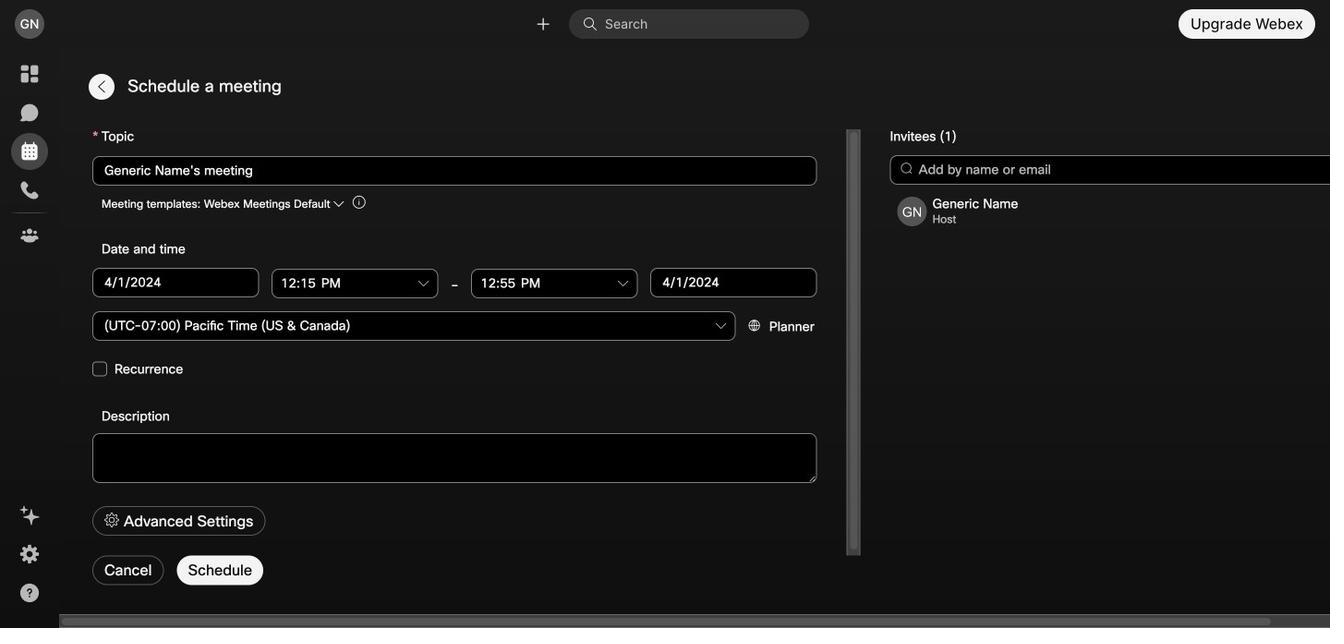 Task type: vqa. For each thing, say whether or not it's contained in the screenshot.
alert
no



Task type: locate. For each thing, give the bounding box(es) containing it.
webex tab list
[[11, 55, 48, 254]]

navigation
[[0, 48, 59, 628]]



